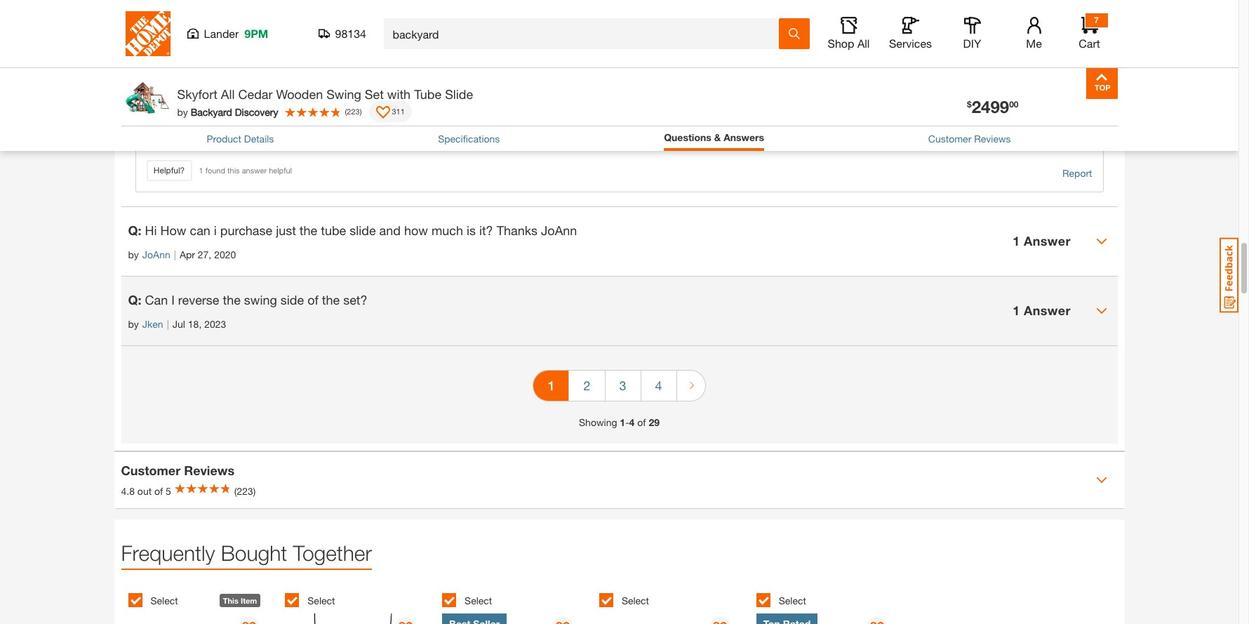 Task type: describe. For each thing, give the bounding box(es) containing it.
services
[[890, 37, 932, 50]]

product image image
[[125, 74, 170, 120]]

q: hi how can i purchase just the tube slide and how much is it? thanks joann
[[128, 222, 577, 238]]

date
[[240, 114, 260, 125]]

select for 3 / 5 group on the bottom of page
[[465, 595, 492, 607]]

reverse
[[178, 292, 219, 307]]

the left set?
[[322, 292, 340, 307]]

for
[[263, 114, 274, 125]]

display image inside the 1 / 5 group
[[242, 622, 256, 624]]

by backyard discovery
[[177, 106, 278, 118]]

by for we
[[146, 135, 157, 147]]

0 vertical spatial may
[[226, 44, 245, 56]]

1 for will the skyfort be available again soon?
[[1013, 29, 1021, 44]]

soon?
[[339, 18, 373, 33]]

questions & answers
[[664, 131, 765, 143]]

firm
[[351, 114, 368, 125]]

select for 5 / 5 group
[[779, 595, 807, 607]]

services button
[[889, 17, 933, 51]]

bydsales button
[[161, 134, 205, 149]]

by for hi
[[128, 248, 139, 260]]

by jken | jul 18, 2023
[[128, 318, 226, 330]]

specifications
[[438, 133, 500, 145]]

anxiouslywaiting
[[142, 44, 217, 56]]

4.8 out of 5
[[121, 485, 171, 497]]

item
[[241, 596, 257, 605]]

2020 for date
[[246, 135, 268, 147]]

| for can
[[174, 248, 176, 260]]

how
[[404, 222, 428, 238]]

2 horizontal spatial of
[[638, 416, 646, 428]]

not
[[192, 114, 206, 125]]

bydsales
[[161, 135, 205, 147]]

display image inside 311 dropdown button
[[376, 106, 390, 120]]

by left anxiouslywaiting
[[128, 44, 139, 56]]

q: for q: hi how can i purchase just the tube slide and how much is it? thanks joann
[[128, 222, 141, 238]]

18,
[[188, 318, 202, 330]]

0 horizontal spatial of
[[154, 485, 163, 497]]

yet
[[390, 114, 403, 125]]

can
[[145, 292, 168, 307]]

1 found this answer helpful
[[199, 165, 292, 175]]

product details
[[207, 133, 274, 145]]

4 inside navigation
[[655, 378, 662, 393]]

$
[[968, 99, 972, 109]]

set?
[[343, 292, 368, 307]]

this
[[228, 165, 240, 175]]

3 link
[[606, 371, 641, 401]]

tube
[[414, 86, 442, 102]]

1 vertical spatial is
[[467, 222, 476, 238]]

slide
[[350, 222, 376, 238]]

311 button
[[369, 101, 412, 122]]

shop
[[828, 37, 855, 50]]

q: will the skyfort be available again soon?
[[128, 18, 373, 33]]

a: we do not have a date for delivery that is a firm one yet but we are hoping to get them soon.
[[146, 114, 565, 125]]

we
[[423, 114, 436, 125]]

(
[[345, 107, 347, 116]]

lander 9pm
[[204, 27, 268, 40]]

again
[[304, 18, 335, 33]]

caret image
[[1096, 474, 1108, 486]]

2 link
[[570, 371, 605, 401]]

bought
[[221, 540, 287, 565]]

diy button
[[950, 17, 995, 51]]

have
[[209, 114, 230, 125]]

by anxiouslywaiting
[[128, 44, 217, 56]]

1 vertical spatial skyfort
[[177, 86, 218, 102]]

helpful? button
[[146, 160, 192, 181]]

5 / 5 group
[[757, 585, 907, 624]]

1 1 answer from the top
[[1013, 29, 1071, 44]]

1 a from the left
[[232, 114, 238, 125]]

one
[[371, 114, 387, 125]]

report
[[1063, 167, 1093, 179]]

select for 4 / 5 group
[[622, 595, 650, 607]]

showing
[[579, 416, 618, 428]]

this inside the 1 / 5 group
[[223, 596, 239, 605]]

be
[[234, 18, 248, 33]]

a:
[[146, 114, 156, 125]]

this inside questions element
[[164, 80, 182, 92]]

select for the 1 / 5 group
[[151, 595, 178, 607]]

questions
[[664, 131, 712, 143]]

answer this question
[[128, 80, 224, 92]]

3 / 5 group
[[442, 585, 593, 624]]

00
[[1010, 99, 1019, 109]]

do
[[178, 114, 189, 125]]

1 answer for slide
[[1013, 233, 1071, 249]]

i
[[171, 292, 175, 307]]

diy
[[964, 37, 982, 50]]

me
[[1027, 37, 1043, 50]]

0 vertical spatial joann
[[541, 222, 577, 238]]

cedar
[[238, 86, 273, 102]]

anxiouslywaiting button
[[142, 43, 217, 57]]

wooden
[[276, 86, 323, 102]]

are
[[438, 114, 452, 125]]

)
[[360, 107, 362, 116]]

7
[[1095, 15, 1099, 25]]

answers
[[724, 131, 765, 143]]

found
[[206, 165, 225, 175]]

jul
[[173, 318, 185, 330]]

1 vertical spatial may
[[214, 135, 233, 147]]

q: can i reverse the swing side of the set?
[[128, 292, 368, 307]]

and
[[380, 222, 401, 238]]

2 a from the left
[[343, 114, 348, 125]]

| for reverse
[[167, 318, 169, 330]]

available
[[251, 18, 301, 33]]

frequently
[[121, 540, 215, 565]]

4 link
[[641, 371, 677, 401]]



Task type: vqa. For each thing, say whether or not it's contained in the screenshot.
4.6
no



Task type: locate. For each thing, give the bounding box(es) containing it.
select up the anchor-it ground anchors kit image
[[465, 595, 492, 607]]

2020 right 1, on the top left
[[259, 44, 281, 56]]

display image inside 4 / 5 group
[[713, 622, 727, 624]]

tube
[[321, 222, 346, 238]]

5 select from the left
[[779, 595, 807, 607]]

with
[[387, 86, 411, 102]]

skyfort up the backyard
[[177, 86, 218, 102]]

by down 'a:'
[[146, 135, 157, 147]]

1 vertical spatial this
[[223, 596, 239, 605]]

by left 'joann' button
[[128, 248, 139, 260]]

2020 for just
[[214, 248, 236, 260]]

0 horizontal spatial reviews
[[184, 463, 235, 478]]

select inside 4 / 5 group
[[622, 595, 650, 607]]

that
[[314, 114, 331, 125]]

4 / 5 group
[[600, 585, 750, 624]]

caret image
[[1096, 236, 1108, 247], [1096, 305, 1108, 316]]

2
[[584, 378, 591, 393]]

answer for will the skyfort be available again soon?
[[1024, 29, 1071, 44]]

1 horizontal spatial display image
[[871, 622, 885, 624]]

1 horizontal spatial |
[[174, 248, 176, 260]]

may left 7,
[[214, 135, 233, 147]]

| left jul at the left
[[167, 318, 169, 330]]

select down frequently
[[151, 595, 178, 607]]

may
[[226, 44, 245, 56], [214, 135, 233, 147]]

by left jken button
[[128, 318, 139, 330]]

but
[[406, 114, 420, 125]]

a left firm
[[343, 114, 348, 125]]

of inside questions element
[[308, 292, 319, 307]]

questions element
[[121, 0, 1118, 346]]

0 vertical spatial of
[[308, 292, 319, 307]]

| left apr
[[174, 248, 176, 260]]

0 vertical spatial is
[[333, 114, 340, 125]]

1 vertical spatial reviews
[[184, 463, 235, 478]]

7,
[[235, 135, 244, 147]]

customer down $
[[929, 133, 972, 145]]

3 q: from the top
[[128, 292, 141, 307]]

1 vertical spatial all
[[221, 86, 235, 102]]

q: for q: can i reverse the swing side of the set?
[[128, 292, 141, 307]]

0 vertical spatial customer
[[929, 133, 972, 145]]

q: left 'will'
[[128, 18, 141, 33]]

q: left can at the left of page
[[128, 292, 141, 307]]

4 right 3
[[655, 378, 662, 393]]

0 horizontal spatial a
[[232, 114, 238, 125]]

4
[[655, 378, 662, 393], [630, 416, 635, 428]]

q: for q: will the skyfort be available again soon?
[[128, 18, 141, 33]]

by joann | apr 27, 2020
[[128, 248, 236, 260]]

0 vertical spatial customer reviews
[[929, 133, 1011, 145]]

joann down hi
[[142, 248, 170, 260]]

1 horizontal spatial a
[[343, 114, 348, 125]]

1 for hi how can i purchase just the tube slide and how much is it? thanks joann
[[1013, 233, 1021, 249]]

0 vertical spatial all
[[858, 37, 870, 50]]

them
[[516, 114, 538, 125]]

feedback link image
[[1220, 237, 1239, 313]]

1 vertical spatial q:
[[128, 222, 141, 238]]

2 vertical spatial of
[[154, 485, 163, 497]]

0 vertical spatial 4
[[655, 378, 662, 393]]

answer this question link
[[128, 80, 224, 92]]

i
[[214, 222, 217, 238]]

joann button
[[142, 247, 170, 262]]

0 horizontal spatial 4
[[630, 416, 635, 428]]

helpful?
[[154, 165, 185, 175]]

navigation containing 2
[[533, 360, 706, 415]]

is left (
[[333, 114, 340, 125]]

caret image for q: can i reverse the swing side of the set?
[[1096, 305, 1108, 316]]

1 horizontal spatial of
[[308, 292, 319, 307]]

it?
[[480, 222, 493, 238]]

of
[[308, 292, 319, 307], [638, 416, 646, 428], [154, 485, 163, 497]]

0 vertical spatial q:
[[128, 18, 141, 33]]

product details button
[[207, 131, 274, 146], [207, 131, 274, 146]]

set
[[365, 86, 384, 102]]

select up green nest swing image
[[308, 595, 335, 607]]

slide
[[445, 86, 473, 102]]

1 display image from the left
[[399, 622, 413, 624]]

by bydsales | may 7, 2020
[[146, 135, 268, 147]]

specifications button
[[438, 131, 500, 146], [438, 131, 500, 146]]

joann right the thanks
[[541, 222, 577, 238]]

0 horizontal spatial customer
[[121, 463, 181, 478]]

answer
[[242, 165, 267, 175]]

1 horizontal spatial customer reviews
[[929, 133, 1011, 145]]

select inside 5 / 5 group
[[779, 595, 807, 607]]

$ 2499 00
[[968, 97, 1019, 117]]

reviews up (223)
[[184, 463, 235, 478]]

1 vertical spatial |
[[174, 248, 176, 260]]

customer up the 4.8 out of 5
[[121, 463, 181, 478]]

0 vertical spatial caret image
[[1096, 236, 1108, 247]]

sweetwater outdoor wooden playhouse with kitchen image
[[757, 613, 892, 624]]

select up sweetwater outdoor wooden playhouse with kitchen image
[[779, 595, 807, 607]]

2 vertical spatial q:
[[128, 292, 141, 307]]

question
[[185, 80, 224, 92]]

&
[[715, 131, 721, 143]]

2 1 answer from the top
[[1013, 233, 1071, 249]]

by right we
[[177, 106, 188, 118]]

29
[[649, 416, 660, 428]]

|
[[208, 135, 210, 147], [174, 248, 176, 260], [167, 318, 169, 330]]

1 vertical spatial 1 answer
[[1013, 233, 1071, 249]]

2 caret image from the top
[[1096, 305, 1108, 316]]

display image inside '2 / 5' group
[[399, 622, 413, 624]]

3
[[620, 378, 627, 393]]

of left 5
[[154, 485, 163, 497]]

9pm
[[245, 27, 268, 40]]

0 horizontal spatial is
[[333, 114, 340, 125]]

3 1 answer from the top
[[1013, 303, 1071, 318]]

all for shop
[[858, 37, 870, 50]]

just
[[276, 222, 296, 238]]

2020
[[259, 44, 281, 56], [246, 135, 268, 147], [214, 248, 236, 260]]

1 horizontal spatial customer
[[929, 133, 972, 145]]

apr
[[180, 248, 195, 260]]

1 vertical spatial caret image
[[1096, 305, 1108, 316]]

1,
[[248, 44, 256, 56]]

skyfort inside questions element
[[190, 18, 230, 33]]

2020 right 7,
[[246, 135, 268, 147]]

purchase
[[220, 222, 273, 238]]

answer for hi how can i purchase just the tube slide and how much is it? thanks joann
[[1024, 233, 1071, 249]]

customer reviews up 5
[[121, 463, 235, 478]]

0 horizontal spatial |
[[167, 318, 169, 330]]

1 / 5 group
[[128, 585, 278, 624]]

this left item
[[223, 596, 239, 605]]

together
[[293, 540, 372, 565]]

display image
[[376, 106, 390, 120], [242, 622, 256, 624], [556, 622, 570, 624], [713, 622, 727, 624]]

2020 right 27,
[[214, 248, 236, 260]]

-
[[626, 416, 630, 428]]

select up ships wheel 'image'
[[622, 595, 650, 607]]

helpful
[[269, 165, 292, 175]]

this
[[164, 80, 182, 92], [223, 596, 239, 605]]

thanks
[[497, 222, 538, 238]]

5
[[166, 485, 171, 497]]

may 1, 2020
[[226, 44, 281, 56]]

caret image for q: hi how can i purchase just the tube slide and how much is it? thanks joann
[[1096, 236, 1108, 247]]

| down have
[[208, 135, 210, 147]]

of right side
[[308, 292, 319, 307]]

select inside the 1 / 5 group
[[151, 595, 178, 607]]

the right 'will'
[[169, 18, 186, 33]]

delivery
[[277, 114, 311, 125]]

a left date
[[232, 114, 238, 125]]

1 horizontal spatial this
[[223, 596, 239, 605]]

all for skyfort
[[221, 86, 235, 102]]

1 answer for set?
[[1013, 303, 1071, 318]]

0 horizontal spatial display image
[[399, 622, 413, 624]]

2 horizontal spatial |
[[208, 135, 210, 147]]

display image
[[399, 622, 413, 624], [871, 622, 885, 624]]

may left 1, on the top left
[[226, 44, 245, 56]]

the right just
[[300, 222, 318, 238]]

me button
[[1012, 17, 1057, 51]]

0 horizontal spatial this
[[164, 80, 182, 92]]

anchor-it ground anchors kit image
[[442, 613, 577, 624]]

shop all button
[[827, 17, 872, 51]]

1 horizontal spatial 4
[[655, 378, 662, 393]]

0 vertical spatial reviews
[[975, 133, 1011, 145]]

1 horizontal spatial all
[[858, 37, 870, 50]]

lander
[[204, 27, 239, 40]]

0 vertical spatial |
[[208, 135, 210, 147]]

by for can
[[128, 318, 139, 330]]

of left 29
[[638, 416, 646, 428]]

all up the by backyard discovery
[[221, 86, 235, 102]]

1 vertical spatial customer
[[121, 463, 181, 478]]

customer
[[929, 133, 972, 145], [121, 463, 181, 478]]

(223)
[[234, 485, 256, 497]]

98134 button
[[318, 27, 367, 41]]

0 vertical spatial 2020
[[259, 44, 281, 56]]

2 vertical spatial 2020
[[214, 248, 236, 260]]

reviews down $ 2499 00
[[975, 133, 1011, 145]]

cart 7
[[1079, 15, 1101, 50]]

get
[[499, 114, 513, 125]]

display image inside 5 / 5 group
[[871, 622, 885, 624]]

1 vertical spatial customer reviews
[[121, 463, 235, 478]]

can
[[190, 222, 211, 238]]

4 left 29
[[630, 416, 635, 428]]

a
[[232, 114, 238, 125], [343, 114, 348, 125]]

1 vertical spatial of
[[638, 416, 646, 428]]

all right shop
[[858, 37, 870, 50]]

is left it?
[[467, 222, 476, 238]]

2023
[[204, 318, 226, 330]]

What can we help you find today? search field
[[393, 19, 778, 48]]

this item
[[223, 596, 257, 605]]

discovery
[[235, 106, 278, 118]]

2 select from the left
[[308, 595, 335, 607]]

select inside '2 / 5' group
[[308, 595, 335, 607]]

select for '2 / 5' group
[[308, 595, 335, 607]]

2 vertical spatial 1 answer
[[1013, 303, 1071, 318]]

side
[[281, 292, 304, 307]]

the home depot logo image
[[125, 11, 170, 56]]

ships wheel image
[[600, 613, 734, 624]]

1 vertical spatial joann
[[142, 248, 170, 260]]

will
[[145, 18, 165, 33]]

1 for can i reverse the swing side of the set?
[[1013, 303, 1021, 318]]

product
[[207, 133, 242, 145]]

2 vertical spatial |
[[167, 318, 169, 330]]

2 / 5 group
[[285, 585, 435, 624]]

3 select from the left
[[465, 595, 492, 607]]

is
[[333, 114, 340, 125], [467, 222, 476, 238]]

select inside 3 / 5 group
[[465, 595, 492, 607]]

311
[[392, 107, 405, 116]]

1 select from the left
[[151, 595, 178, 607]]

backyard
[[191, 106, 232, 118]]

27,
[[198, 248, 212, 260]]

green nest swing image
[[285, 613, 420, 624]]

1 q: from the top
[[128, 18, 141, 33]]

1 caret image from the top
[[1096, 236, 1108, 247]]

0 horizontal spatial joann
[[142, 248, 170, 260]]

frequently bought together
[[121, 540, 372, 565]]

by
[[128, 44, 139, 56], [177, 106, 188, 118], [146, 135, 157, 147], [128, 248, 139, 260], [128, 318, 139, 330]]

answer
[[1024, 29, 1071, 44], [128, 80, 161, 92], [1024, 233, 1071, 249], [1024, 303, 1071, 318]]

1 horizontal spatial joann
[[541, 222, 577, 238]]

hi
[[145, 222, 157, 238]]

jken
[[142, 318, 163, 330]]

| for not
[[208, 135, 210, 147]]

all inside button
[[858, 37, 870, 50]]

0 horizontal spatial customer reviews
[[121, 463, 235, 478]]

2 display image from the left
[[871, 622, 885, 624]]

1 horizontal spatial is
[[467, 222, 476, 238]]

customer reviews down $
[[929, 133, 1011, 145]]

4.8
[[121, 485, 135, 497]]

0 vertical spatial this
[[164, 80, 182, 92]]

select
[[151, 595, 178, 607], [308, 595, 335, 607], [465, 595, 492, 607], [622, 595, 650, 607], [779, 595, 807, 607]]

answer for can i reverse the swing side of the set?
[[1024, 303, 1071, 318]]

223
[[347, 107, 360, 116]]

1 vertical spatial 4
[[630, 416, 635, 428]]

0 vertical spatial skyfort
[[190, 18, 230, 33]]

4 select from the left
[[622, 595, 650, 607]]

the left swing
[[223, 292, 241, 307]]

q: left hi
[[128, 222, 141, 238]]

1 vertical spatial 2020
[[246, 135, 268, 147]]

navigation
[[533, 360, 706, 415]]

swing
[[244, 292, 277, 307]]

skyfort left the be
[[190, 18, 230, 33]]

we
[[161, 114, 175, 125]]

1 horizontal spatial reviews
[[975, 133, 1011, 145]]

all
[[858, 37, 870, 50], [221, 86, 235, 102]]

report button
[[1063, 165, 1093, 181]]

this left question
[[164, 80, 182, 92]]

2 q: from the top
[[128, 222, 141, 238]]

0 vertical spatial 1 answer
[[1013, 29, 1071, 44]]

0 horizontal spatial all
[[221, 86, 235, 102]]



